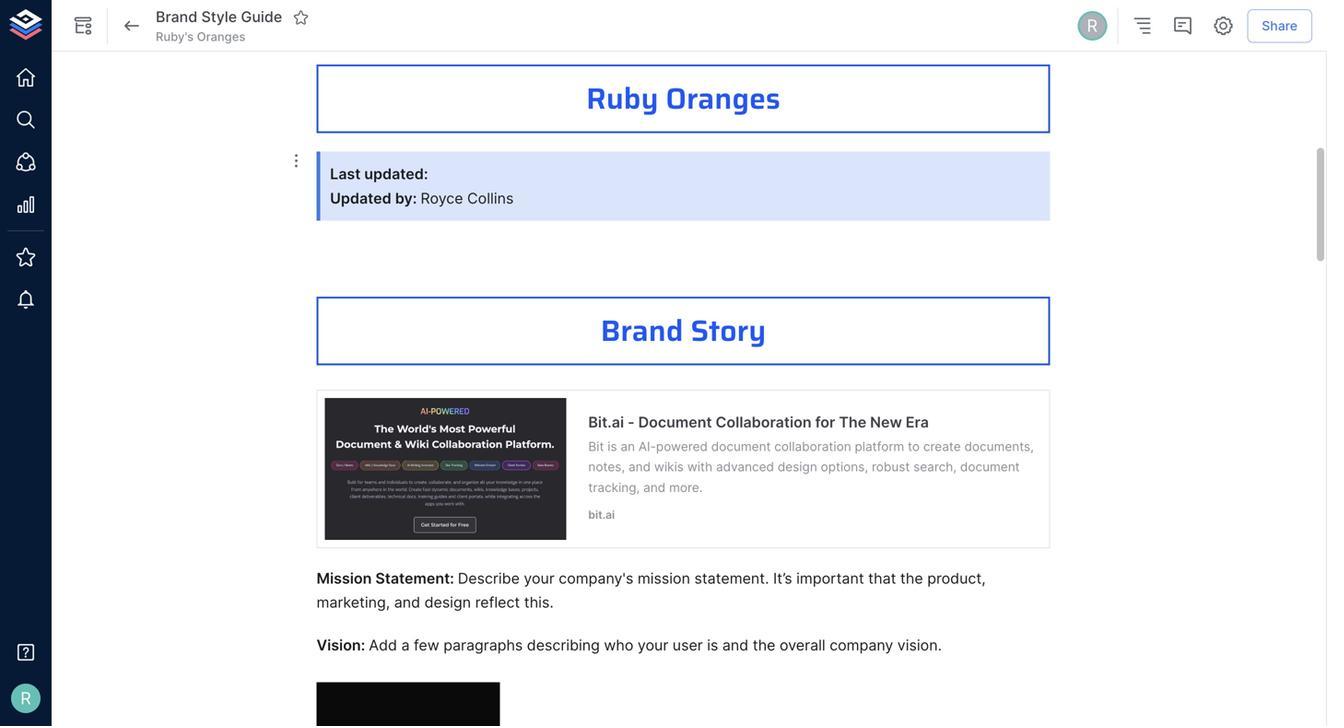 Task type: describe. For each thing, give the bounding box(es) containing it.
vision: add a few paragraphs describing who your user is and the overall company vision.
[[317, 637, 942, 655]]

the inside describe your company's mission statement. it's important that the product, marketing, and design reflect this.
[[900, 569, 923, 587]]

user
[[673, 637, 703, 655]]

overall
[[780, 637, 826, 655]]

mission statement:
[[317, 569, 458, 587]]

is for user
[[707, 637, 718, 655]]

last
[[330, 165, 361, 183]]

and right user
[[723, 637, 749, 655]]

search,
[[914, 460, 957, 475]]

ruby oranges
[[586, 75, 781, 122]]

design inside "bit.ai - document collaboration for the new era bit is an ai-powered document collaboration platform to create documents, notes, and wikis with advanced design options, robust search, document tracking, and more."
[[778, 460, 817, 475]]

for
[[815, 413, 835, 431]]

1 vertical spatial your
[[638, 637, 669, 655]]

go back image
[[121, 15, 143, 37]]

your inside describe your company's mission statement. it's important that the product, marketing, and design reflect this.
[[524, 569, 555, 587]]

by:
[[395, 189, 417, 207]]

powered
[[656, 439, 708, 454]]

-
[[628, 413, 635, 431]]

brand for brand style guide
[[156, 8, 197, 26]]

oranges for ruby oranges
[[666, 75, 781, 122]]

royce
[[421, 189, 463, 207]]

1 horizontal spatial r button
[[1075, 8, 1110, 43]]

options,
[[821, 460, 868, 475]]

the
[[839, 413, 867, 431]]

favorite image
[[292, 9, 309, 26]]

tracking,
[[588, 480, 640, 496]]

last updated: updated by: royce collins
[[330, 165, 514, 207]]

platform
[[855, 439, 904, 454]]

and down wikis
[[644, 480, 666, 496]]

brand for brand story
[[601, 307, 683, 354]]

company's
[[559, 569, 634, 587]]

ai-
[[639, 439, 656, 454]]

show wiki image
[[72, 15, 94, 37]]

notes,
[[588, 460, 625, 475]]

oranges for ruby's oranges
[[197, 29, 245, 44]]

brand style guide
[[156, 8, 282, 26]]

era
[[906, 413, 929, 431]]

bit
[[588, 439, 604, 454]]

updated
[[330, 189, 392, 207]]

collins
[[467, 189, 514, 207]]

that
[[868, 569, 896, 587]]

comments image
[[1172, 15, 1194, 37]]

and inside describe your company's mission statement. it's important that the product, marketing, and design reflect this.
[[394, 594, 420, 612]]

this.
[[524, 594, 554, 612]]

bit.ai - document collaboration for the new era bit is an ai-powered document collaboration platform to create documents, notes, and wikis with advanced design options, robust search, document tracking, and more.
[[588, 413, 1034, 496]]

robust
[[872, 460, 910, 475]]

and down ai-
[[629, 460, 651, 475]]

add
[[369, 637, 397, 655]]



Task type: vqa. For each thing, say whether or not it's contained in the screenshot.
Tone
no



Task type: locate. For each thing, give the bounding box(es) containing it.
0 horizontal spatial r button
[[6, 678, 46, 719]]

company
[[830, 637, 893, 655]]

0 horizontal spatial brand
[[156, 8, 197, 26]]

statement:
[[375, 569, 454, 587]]

1 horizontal spatial document
[[960, 460, 1020, 475]]

is for bit
[[608, 439, 617, 454]]

1 horizontal spatial brand
[[601, 307, 683, 354]]

0 vertical spatial brand
[[156, 8, 197, 26]]

reflect
[[475, 594, 520, 612]]

1 vertical spatial is
[[707, 637, 718, 655]]

describe your company's mission statement. it's important that the product, marketing, and design reflect this.
[[317, 569, 990, 612]]

mission
[[317, 569, 372, 587]]

0 vertical spatial r
[[1087, 16, 1098, 36]]

0 vertical spatial design
[[778, 460, 817, 475]]

an
[[621, 439, 635, 454]]

document
[[638, 413, 712, 431]]

0 horizontal spatial document
[[711, 439, 771, 454]]

it's
[[773, 569, 792, 587]]

is inside "bit.ai - document collaboration for the new era bit is an ai-powered document collaboration platform to create documents, notes, and wikis with advanced design options, robust search, document tracking, and more."
[[608, 439, 617, 454]]

0 vertical spatial your
[[524, 569, 555, 587]]

0 horizontal spatial r
[[20, 688, 31, 709]]

0 horizontal spatial the
[[753, 637, 776, 655]]

the
[[900, 569, 923, 587], [753, 637, 776, 655]]

0 vertical spatial document
[[711, 439, 771, 454]]

ruby's oranges
[[156, 29, 245, 44]]

the left overall
[[753, 637, 776, 655]]

important
[[797, 569, 864, 587]]

1 vertical spatial r button
[[6, 678, 46, 719]]

1 vertical spatial design
[[425, 594, 471, 612]]

0 horizontal spatial oranges
[[197, 29, 245, 44]]

1 vertical spatial oranges
[[666, 75, 781, 122]]

new
[[870, 413, 902, 431]]

0 vertical spatial the
[[900, 569, 923, 587]]

1 vertical spatial r
[[20, 688, 31, 709]]

ruby's
[[156, 29, 194, 44]]

story
[[691, 307, 766, 354]]

is right user
[[707, 637, 718, 655]]

brand story
[[601, 307, 766, 354]]

r button
[[1075, 8, 1110, 43], [6, 678, 46, 719]]

product,
[[927, 569, 986, 587]]

more.
[[669, 480, 703, 496]]

your right who
[[638, 637, 669, 655]]

table of contents image
[[1131, 15, 1153, 37]]

design down statement:
[[425, 594, 471, 612]]

marketing,
[[317, 594, 390, 612]]

the right that on the bottom of page
[[900, 569, 923, 587]]

wikis
[[654, 460, 684, 475]]

guide
[[241, 8, 282, 26]]

brand left story
[[601, 307, 683, 354]]

collaboration
[[716, 413, 812, 431]]

ruby
[[586, 75, 659, 122]]

design inside describe your company's mission statement. it's important that the product, marketing, and design reflect this.
[[425, 594, 471, 612]]

document
[[711, 439, 771, 454], [960, 460, 1020, 475]]

0 vertical spatial r button
[[1075, 8, 1110, 43]]

describing
[[527, 637, 600, 655]]

1 vertical spatial the
[[753, 637, 776, 655]]

a
[[401, 637, 410, 655]]

who
[[604, 637, 634, 655]]

describe
[[458, 569, 520, 587]]

brand
[[156, 8, 197, 26], [601, 307, 683, 354]]

oranges
[[197, 29, 245, 44], [666, 75, 781, 122]]

1 horizontal spatial is
[[707, 637, 718, 655]]

create
[[923, 439, 961, 454]]

vision:
[[317, 637, 365, 655]]

r
[[1087, 16, 1098, 36], [20, 688, 31, 709]]

0 horizontal spatial your
[[524, 569, 555, 587]]

1 horizontal spatial oranges
[[666, 75, 781, 122]]

updated:
[[364, 165, 428, 183]]

documents,
[[965, 439, 1034, 454]]

bit.ai
[[588, 508, 615, 522]]

document down "documents,"
[[960, 460, 1020, 475]]

share
[[1262, 18, 1298, 33]]

and down statement:
[[394, 594, 420, 612]]

settings image
[[1212, 15, 1234, 37]]

design
[[778, 460, 817, 475], [425, 594, 471, 612]]

to
[[908, 439, 920, 454]]

ruby's oranges link
[[156, 28, 245, 45]]

style
[[201, 8, 237, 26]]

0 horizontal spatial is
[[608, 439, 617, 454]]

share button
[[1247, 9, 1313, 43]]

0 vertical spatial is
[[608, 439, 617, 454]]

few
[[414, 637, 439, 655]]

0 horizontal spatial design
[[425, 594, 471, 612]]

is
[[608, 439, 617, 454], [707, 637, 718, 655]]

1 horizontal spatial your
[[638, 637, 669, 655]]

bit.ai
[[588, 413, 624, 431]]

0 vertical spatial oranges
[[197, 29, 245, 44]]

advanced
[[716, 460, 774, 475]]

brand up ruby's
[[156, 8, 197, 26]]

mission
[[638, 569, 690, 587]]

document up 'advanced'
[[711, 439, 771, 454]]

your
[[524, 569, 555, 587], [638, 637, 669, 655]]

1 vertical spatial document
[[960, 460, 1020, 475]]

vision.
[[898, 637, 942, 655]]

design down collaboration
[[778, 460, 817, 475]]

1 horizontal spatial r
[[1087, 16, 1098, 36]]

1 horizontal spatial design
[[778, 460, 817, 475]]

with
[[687, 460, 713, 475]]

1 horizontal spatial the
[[900, 569, 923, 587]]

collaboration
[[775, 439, 851, 454]]

statement.
[[695, 569, 769, 587]]

is left an
[[608, 439, 617, 454]]

your up the this.
[[524, 569, 555, 587]]

and
[[629, 460, 651, 475], [644, 480, 666, 496], [394, 594, 420, 612], [723, 637, 749, 655]]

1 vertical spatial brand
[[601, 307, 683, 354]]

paragraphs
[[444, 637, 523, 655]]



